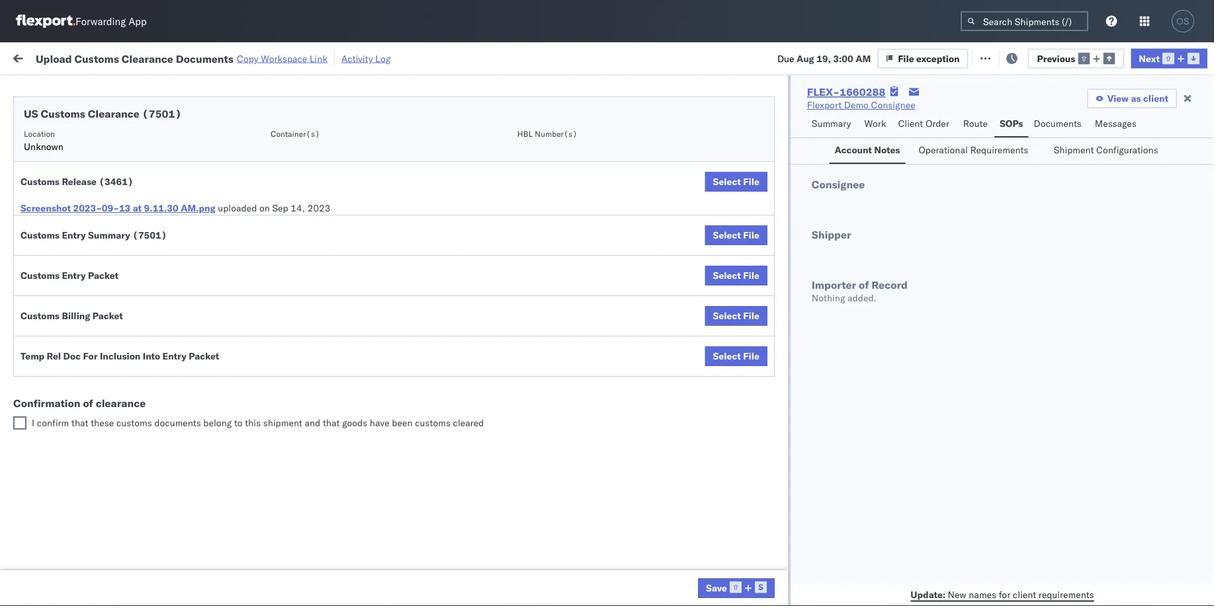 Task type: describe. For each thing, give the bounding box(es) containing it.
1 hlxu6269489, from the top
[[899, 132, 967, 144]]

0 vertical spatial on
[[324, 51, 334, 63]]

select file for customs billing packet
[[713, 310, 759, 322]]

doc
[[63, 351, 81, 362]]

delivery for first "schedule delivery appointment" button from the bottom of the page
[[72, 569, 106, 580]]

3:00
[[833, 52, 853, 64]]

from for schedule pickup from rotterdam, netherlands link
[[103, 591, 122, 603]]

and
[[305, 418, 320, 429]]

est, for 13,
[[256, 424, 276, 435]]

ceau7522281, for upload customs clearance documents button
[[829, 278, 897, 289]]

09-
[[102, 202, 119, 214]]

schedule pickup from los angeles, ca for 5th 'schedule pickup from los angeles, ca' button from the bottom
[[30, 155, 178, 179]]

confirm pickup from los angeles, ca button
[[30, 364, 188, 379]]

schedule pickup from rotterdam, netherlands
[[30, 591, 172, 607]]

2 customs from the left
[[415, 418, 451, 429]]

omkar
[[1085, 133, 1113, 144]]

schedule delivery appointment for 3rd schedule delivery appointment link from the top of the page
[[30, 336, 163, 347]]

flex-1846748 for schedule pickup from los angeles, ca link associated with 2nd 'schedule pickup from los angeles, ca' button from the top
[[743, 191, 811, 202]]

packet for customs billing packet
[[93, 310, 123, 322]]

9 resize handle column header from the left
[[1062, 103, 1078, 607]]

(7501) for customs entry summary (7501)
[[132, 230, 167, 241]]

est, for 9,
[[256, 278, 276, 290]]

8 resize handle column header from the left
[[894, 103, 910, 607]]

upload customs clearance documents copy workspace link
[[36, 52, 328, 65]]

numbers for container numbers
[[829, 113, 862, 123]]

1846748 for 2nd 'schedule pickup from los angeles, ca' button from the top
[[771, 191, 811, 202]]

1 schedule pickup from los angeles, ca button from the top
[[30, 154, 191, 182]]

filtered
[[13, 81, 45, 93]]

4 1889466 from the top
[[771, 395, 811, 406]]

schedule pickup from los angeles, ca link for 5th 'schedule pickup from los angeles, ca' button from the bottom
[[30, 154, 191, 180]]

rel
[[47, 351, 61, 362]]

hlxu8034992 for 5th 'schedule pickup from los angeles, ca' button from the bottom
[[970, 161, 1034, 173]]

ceau7522281, hlxu6269489, hlxu8034992 for upload customs clearance documents button
[[829, 278, 1034, 289]]

3 schedule delivery appointment link from the top
[[30, 335, 163, 348]]

edt, for 5th 'schedule pickup from los angeles, ca' button from the bottom
[[256, 162, 277, 173]]

requirements
[[970, 144, 1028, 156]]

schedule pickup from los angeles, ca for 3rd 'schedule pickup from los angeles, ca' button from the bottom
[[30, 242, 178, 267]]

1 customs from the left
[[116, 418, 152, 429]]

3 schedule delivery appointment button from the top
[[30, 335, 163, 350]]

0 horizontal spatial exception
[[917, 52, 960, 64]]

ca for 5th 'schedule pickup from los angeles, ca' button from the bottom
[[30, 168, 43, 179]]

1846748 for 5th 'schedule pickup from los angeles, ca' button from the bottom
[[771, 162, 811, 173]]

3 2130387 from the top
[[771, 540, 811, 552]]

ca for 2nd 'schedule pickup from los angeles, ca' button from the top
[[30, 197, 43, 208]]

sep
[[272, 202, 288, 214]]

select file button for customs entry summary (7501)
[[705, 226, 767, 245]]

4 flex-1889466 from the top
[[743, 395, 811, 406]]

2023-
[[73, 202, 102, 214]]

container(s)
[[271, 129, 320, 139]]

2 vertical spatial entry
[[162, 351, 186, 362]]

activity
[[341, 53, 373, 64]]

2 2:59 from the top
[[217, 162, 237, 173]]

clearance
[[96, 397, 146, 410]]

4 1846748 from the top
[[771, 220, 811, 232]]

1660288
[[840, 85, 886, 99]]

route
[[963, 118, 988, 129]]

flex-1660288 link
[[807, 85, 886, 99]]

customs up customs billing packet
[[21, 270, 60, 282]]

angeles, for 3rd 'schedule pickup from los angeles, ca' button from the bottom
[[142, 242, 178, 253]]

batch action button
[[1120, 47, 1207, 67]]

ceau7522281, for 5th 'schedule pickup from los angeles, ca' button from the bottom
[[829, 161, 897, 173]]

los for 2nd 'schedule pickup from los angeles, ca' button from the top
[[125, 184, 140, 195]]

1 1889466 from the top
[[771, 307, 811, 319]]

1 ceau7522281, from the top
[[829, 132, 897, 144]]

customs billing packet
[[21, 310, 123, 322]]

(3461)
[[99, 176, 133, 188]]

1 resize handle column header from the left
[[193, 103, 209, 607]]

4 hlxu6269489, from the top
[[899, 220, 967, 231]]

integration
[[587, 569, 632, 581]]

confirm for confirm pickup from los angeles, ca
[[30, 365, 64, 377]]

1 schedule delivery appointment button from the top
[[30, 131, 163, 146]]

save
[[706, 583, 727, 594]]

7 fcl from the top
[[441, 569, 458, 581]]

3 resize handle column header from the left
[[389, 103, 405, 607]]

angeles, for fifth 'schedule pickup from los angeles, ca' button
[[142, 417, 178, 428]]

hbl number(s)
[[517, 129, 578, 139]]

0 horizontal spatial account
[[655, 569, 690, 581]]

import
[[111, 51, 141, 63]]

1846748 for upload customs clearance documents button
[[771, 278, 811, 290]]

client inside view as client button
[[1143, 93, 1169, 104]]

3 5, from the top
[[299, 191, 307, 202]]

update:
[[911, 589, 945, 601]]

inclusion
[[100, 351, 140, 362]]

karl
[[700, 569, 717, 581]]

4 schedule delivery appointment button from the top
[[30, 568, 163, 583]]

work inside button
[[144, 51, 167, 63]]

message
[[177, 51, 214, 63]]

documents for upload customs clearance documents copy workspace link
[[176, 52, 234, 65]]

actions
[[1174, 108, 1201, 118]]

cleared
[[453, 418, 484, 429]]

select for customs entry packet
[[713, 270, 741, 282]]

select for customs release (3461)
[[713, 176, 741, 188]]

from for schedule pickup from los angeles, ca link associated with fifth 'schedule pickup from los angeles, ca' button
[[103, 417, 122, 428]]

release
[[62, 176, 97, 188]]

upload customs clearance documents link
[[30, 270, 191, 297]]

forwarding app link
[[16, 15, 147, 28]]

upload customs clearance documents
[[30, 271, 145, 296]]

2022 for second "schedule delivery appointment" button from the bottom
[[315, 336, 338, 348]]

1 hlxu8034992 from the top
[[970, 132, 1034, 144]]

4 flex-1846748 from the top
[[743, 220, 811, 232]]

file for customs release (3461)
[[743, 176, 759, 188]]

1 1846748 from the top
[[771, 133, 811, 144]]

4 ceau7522281, from the top
[[829, 220, 897, 231]]

schedule pickup from los angeles, ca link for 3rd 'schedule pickup from los angeles, ca' button from the bottom
[[30, 241, 191, 268]]

messages button
[[1090, 112, 1144, 138]]

am for fifth 'schedule pickup from los angeles, ca' button
[[239, 424, 254, 435]]

6 resize handle column header from the left
[[699, 103, 715, 607]]

1 that from the left
[[71, 418, 88, 429]]

4 ocean fcl from the top
[[412, 336, 458, 348]]

est, for 23,
[[256, 366, 276, 377]]

copy
[[237, 53, 258, 64]]

4 schedule delivery appointment link from the top
[[30, 568, 163, 581]]

entry for summary
[[62, 230, 86, 241]]

schedule delivery appointment for fourth schedule delivery appointment link from the bottom
[[30, 132, 163, 144]]

shipment
[[263, 418, 302, 429]]

schedule pickup from rotterdam, netherlands button
[[30, 591, 191, 607]]

4 2:59 from the top
[[217, 220, 237, 232]]

5 schedule from the top
[[30, 242, 70, 253]]

confirm
[[37, 418, 69, 429]]

confirm for confirm delivery
[[30, 394, 64, 406]]

flexport. image
[[16, 15, 75, 28]]

operational
[[919, 144, 968, 156]]

confirm pickup from los angeles, ca
[[30, 365, 188, 377]]

8 schedule from the top
[[30, 417, 70, 428]]

5 5, from the top
[[299, 249, 307, 261]]

workitem button
[[8, 105, 195, 118]]

shipper
[[812, 228, 851, 242]]

2023 for 13,
[[312, 424, 335, 435]]

customs entry summary (7501)
[[21, 230, 167, 241]]

temp
[[21, 351, 44, 362]]

am right 3:00
[[856, 52, 871, 64]]

11 resize handle column header from the left
[[1190, 103, 1206, 607]]

2022 for 3rd 'schedule pickup from los angeles, ca' button from the bottom
[[310, 249, 333, 261]]

sops
[[1000, 118, 1023, 129]]

appointment for 1st schedule delivery appointment link from the bottom
[[108, 569, 163, 580]]

upload for upload customs clearance documents
[[30, 271, 61, 283]]

flex-1846748 for schedule pickup from los angeles, ca link associated with 5th 'schedule pickup from los angeles, ca' button from the bottom
[[743, 162, 811, 173]]

schedule pickup from los angeles, ca link for 2nd 'schedule pickup from los angeles, ca' button from the bottom
[[30, 299, 191, 326]]

location unknown
[[24, 129, 63, 153]]

ca for 2nd 'schedule pickup from los angeles, ca' button from the bottom
[[30, 313, 43, 325]]

0 vertical spatial 14,
[[291, 202, 305, 214]]

2023 for 30,
[[312, 569, 334, 581]]

upload for upload customs clearance documents copy workspace link
[[36, 52, 72, 65]]

log
[[375, 53, 391, 64]]

1 5, from the top
[[299, 133, 307, 144]]

am for second "schedule delivery appointment" button from the bottom
[[239, 336, 254, 348]]

7 resize handle column header from the left
[[807, 103, 823, 607]]

2 resize handle column header from the left
[[342, 103, 358, 607]]

forwarding app
[[75, 15, 147, 27]]

temp rel doc for inclusion into entry packet
[[21, 351, 219, 362]]

pickup for 2nd 'schedule pickup from los angeles, ca' button from the top
[[72, 184, 101, 195]]

goods
[[342, 418, 367, 429]]

1 flex-1889466 from the top
[[743, 307, 811, 319]]

dec for 23,
[[278, 366, 295, 377]]

summary inside button
[[812, 118, 851, 129]]

2:59 am edt, nov 5, 2022 for 3rd 'schedule pickup from los angeles, ca' button from the bottom
[[217, 249, 333, 261]]

2 schedule from the top
[[30, 155, 70, 166]]

ca for 3rd 'schedule pickup from los angeles, ca' button from the bottom
[[30, 255, 43, 267]]

4 5, from the top
[[299, 220, 307, 232]]

flex-1662119
[[743, 511, 811, 523]]

flexport demo consignee
[[807, 99, 916, 111]]

delivery for 1st "schedule delivery appointment" button from the top of the page
[[72, 132, 106, 144]]

configurations
[[1096, 144, 1158, 156]]

205
[[304, 51, 321, 63]]

1 vertical spatial consignee
[[812, 178, 865, 191]]

savant
[[1115, 133, 1144, 144]]

angeles, for 5th 'schedule pickup from los angeles, ca' button from the bottom
[[142, 155, 178, 166]]

save button
[[698, 579, 775, 599]]

notes
[[874, 144, 900, 156]]

messages
[[1095, 118, 1137, 129]]

appointment for 3rd schedule delivery appointment link from the top of the page
[[108, 336, 163, 347]]

select for temp rel doc for inclusion into entry packet
[[713, 351, 741, 362]]

importer
[[812, 279, 856, 292]]

2:00
[[217, 278, 237, 290]]

delivery for third "schedule delivery appointment" button from the bottom of the page
[[72, 219, 106, 231]]

hlxu8034992 for 2nd 'schedule pickup from los angeles, ca' button from the top
[[970, 191, 1034, 202]]

8:30 pm est, jan 30, 2023
[[217, 569, 334, 581]]

1 horizontal spatial at
[[263, 51, 271, 63]]

ocean fcl for fifth 'schedule pickup from los angeles, ca' button
[[412, 424, 458, 435]]

documents button
[[1029, 112, 1090, 138]]

3 flex-1889466 from the top
[[743, 366, 811, 377]]

1 test123456 from the top
[[917, 133, 972, 144]]

hlxu8034992 for upload customs clearance documents button
[[970, 278, 1034, 289]]

ocean fcl for upload customs clearance documents button
[[412, 278, 458, 290]]

1 vertical spatial 14,
[[298, 336, 313, 348]]

client
[[898, 118, 923, 129]]

8:30
[[217, 569, 237, 581]]

schedule delivery appointment for third schedule delivery appointment link from the bottom
[[30, 219, 163, 231]]

mbl/mawb numbers button
[[910, 105, 1065, 118]]

3 flex-2130387 from the top
[[743, 540, 811, 552]]

schedule pickup from rotterdam, netherlands link
[[30, 591, 191, 607]]

1 edt, from the top
[[256, 133, 277, 144]]

ca for fifth 'schedule pickup from los angeles, ca' button
[[30, 430, 43, 441]]

omkar savant
[[1085, 133, 1144, 144]]

Search Shipments (/) text field
[[961, 11, 1088, 31]]

1 schedule from the top
[[30, 132, 70, 144]]

1662119
[[771, 511, 811, 523]]

ceau7522281, hlxu6269489, hlxu8034992 for 5th 'schedule pickup from los angeles, ca' button from the bottom
[[829, 161, 1034, 173]]

customs up screenshot on the left top of page
[[21, 176, 60, 188]]

customs entry packet
[[21, 270, 119, 282]]

this
[[245, 418, 261, 429]]

select for customs billing packet
[[713, 310, 741, 322]]

los for 3rd 'schedule pickup from los angeles, ca' button from the bottom
[[125, 242, 140, 253]]

confirm pickup from los angeles, ca link
[[30, 364, 188, 378]]

customs down by:
[[41, 107, 85, 120]]

my work
[[13, 48, 72, 66]]

hlxu6269489, for 2nd 'schedule pickup from los angeles, ca' button from the top
[[899, 191, 967, 202]]

1 flex-1846748 from the top
[[743, 133, 811, 144]]

5 schedule pickup from los angeles, ca button from the top
[[30, 416, 191, 444]]

am down uploaded
[[239, 220, 254, 232]]

ceau7522281, for 2nd 'schedule pickup from los angeles, ca' button from the top
[[829, 191, 897, 202]]

759
[[243, 51, 260, 63]]

view
[[1108, 93, 1129, 104]]

added.
[[848, 292, 877, 304]]

9 schedule from the top
[[30, 569, 70, 580]]

fcl for 3rd 'schedule pickup from los angeles, ca' button from the bottom
[[441, 249, 458, 261]]

i confirm that these customs documents belong to this shipment and that goods have been customs cleared
[[32, 418, 484, 429]]

5 resize handle column header from the left
[[564, 103, 580, 607]]

summary button
[[806, 112, 859, 138]]

4 schedule pickup from los angeles, ca button from the top
[[30, 299, 191, 327]]

2 test123456 from the top
[[917, 162, 972, 173]]

2 schedule pickup from los angeles, ca button from the top
[[30, 183, 191, 211]]

ceau7522281, hlxu6269489, hlxu8034992 for 2nd 'schedule pickup from los angeles, ca' button from the top
[[829, 191, 1034, 202]]



Task type: vqa. For each thing, say whether or not it's contained in the screenshot.
Due Aug 19, 3:00 AM at the right top of page
yes



Task type: locate. For each thing, give the bounding box(es) containing it.
fcl for upload customs clearance documents button
[[441, 278, 458, 290]]

los down 13
[[125, 242, 140, 253]]

1 schedule delivery appointment link from the top
[[30, 131, 163, 145]]

0 vertical spatial jan
[[279, 424, 293, 435]]

upload
[[36, 52, 72, 65], [30, 271, 61, 283]]

batch action
[[1141, 51, 1198, 63]]

4 select from the top
[[713, 310, 741, 322]]

5 2:59 from the top
[[217, 249, 237, 261]]

fcl for 5th 'schedule pickup from los angeles, ca' button from the bottom
[[441, 162, 458, 173]]

2130387 down 1893174
[[771, 453, 811, 465]]

link
[[310, 53, 328, 64]]

am for upload customs clearance documents button
[[239, 278, 254, 290]]

customs inside the upload customs clearance documents
[[63, 271, 100, 283]]

7 schedule from the top
[[30, 336, 70, 347]]

jan left the 30,
[[278, 569, 293, 581]]

2 pm from the top
[[239, 569, 253, 581]]

0 horizontal spatial summary
[[88, 230, 130, 241]]

fcl for fifth 'schedule pickup from los angeles, ca' button
[[441, 424, 458, 435]]

2 schedule delivery appointment link from the top
[[30, 219, 163, 232]]

from down upload customs clearance documents button
[[103, 300, 122, 312]]

2 1846748 from the top
[[771, 162, 811, 173]]

clearance down the import
[[88, 107, 140, 120]]

ceau7522281, up the "record"
[[829, 220, 897, 231]]

1 flex-2130387 from the top
[[743, 453, 811, 465]]

1 horizontal spatial file exception
[[989, 51, 1051, 63]]

number(s)
[[535, 129, 578, 139]]

los inside the confirm pickup from los angeles, ca link
[[119, 365, 134, 377]]

numbers left sops
[[965, 108, 998, 118]]

schedule pickup from los angeles, ca link for fifth 'schedule pickup from los angeles, ca' button
[[30, 416, 191, 442]]

ceau7522281, down 'account notes' button
[[829, 191, 897, 202]]

7 ocean fcl from the top
[[412, 569, 458, 581]]

flex-2130387 down flex-1662119
[[743, 540, 811, 552]]

los for 2nd 'schedule pickup from los angeles, ca' button from the bottom
[[125, 300, 140, 312]]

select file for customs entry packet
[[713, 270, 759, 282]]

1 2130387 from the top
[[771, 453, 811, 465]]

est, for 30,
[[256, 569, 276, 581]]

2 confirm from the top
[[30, 394, 64, 406]]

flex-2130384 button
[[721, 566, 814, 585], [721, 566, 814, 585]]

los up (3461)
[[125, 155, 140, 166]]

flexport demo consignee link
[[807, 99, 916, 112]]

clearance inside the upload customs clearance documents
[[102, 271, 145, 283]]

schedule delivery appointment button down us customs clearance (7501)
[[30, 131, 163, 146]]

forwarding
[[75, 15, 126, 27]]

pickup for 3rd 'schedule pickup from los angeles, ca' button from the bottom
[[72, 242, 101, 253]]

10 resize handle column header from the left
[[1150, 103, 1166, 607]]

1 2:59 am edt, nov 5, 2022 from the top
[[217, 133, 333, 144]]

confirm down 'rel'
[[30, 365, 64, 377]]

select file button
[[705, 172, 767, 192], [705, 226, 767, 245], [705, 266, 767, 286], [705, 306, 767, 326], [705, 347, 767, 367]]

numbers
[[965, 108, 998, 118], [829, 113, 862, 123]]

that down confirmation of clearance
[[71, 418, 88, 429]]

1 vertical spatial work
[[865, 118, 886, 129]]

1 vertical spatial of
[[83, 397, 93, 410]]

3 edt, from the top
[[256, 191, 277, 202]]

0 horizontal spatial customs
[[116, 418, 152, 429]]

5 flex-1846748 from the top
[[743, 249, 811, 261]]

los for fifth 'schedule pickup from los angeles, ca' button
[[125, 417, 140, 428]]

upload customs clearance documents button
[[30, 270, 191, 298]]

6 2:59 from the top
[[217, 336, 237, 348]]

0 horizontal spatial client
[[1013, 589, 1036, 601]]

5 ceau7522281, from the top
[[829, 278, 897, 289]]

1 vertical spatial 2130387
[[771, 482, 811, 494]]

pickup up netherlands
[[72, 591, 101, 603]]

1 horizontal spatial customs
[[415, 418, 451, 429]]

2 schedule delivery appointment from the top
[[30, 219, 163, 231]]

None checkbox
[[13, 417, 26, 430]]

0 vertical spatial pm
[[239, 366, 253, 377]]

copy workspace link button
[[237, 53, 328, 64]]

1 horizontal spatial of
[[859, 279, 869, 292]]

1 horizontal spatial account
[[835, 144, 872, 156]]

est, for 14,
[[256, 336, 276, 348]]

consignee
[[871, 99, 916, 111], [812, 178, 865, 191]]

of inside importer of record nothing added.
[[859, 279, 869, 292]]

for
[[83, 351, 98, 362]]

3 1889466 from the top
[[771, 366, 811, 377]]

pickup down doc
[[67, 365, 95, 377]]

los down clearance
[[125, 417, 140, 428]]

schedule pickup from los angeles, ca for 2nd 'schedule pickup from los angeles, ca' button from the bottom
[[30, 300, 178, 325]]

schedule delivery appointment button up for
[[30, 335, 163, 350]]

ca up customs entry packet
[[30, 255, 43, 267]]

select file button for customs billing packet
[[705, 306, 767, 326]]

6 schedule from the top
[[30, 300, 70, 312]]

schedule inside schedule pickup from rotterdam, netherlands
[[30, 591, 70, 603]]

belong
[[203, 418, 232, 429]]

customs down screenshot on the left top of page
[[21, 230, 60, 241]]

from for schedule pickup from los angeles, ca link corresponding to 2nd 'schedule pickup from los angeles, ca' button from the bottom
[[103, 300, 122, 312]]

4 schedule pickup from los angeles, ca link from the top
[[30, 299, 191, 326]]

1 appointment from the top
[[108, 132, 163, 144]]

0 vertical spatial of
[[859, 279, 869, 292]]

jan for 13,
[[279, 424, 293, 435]]

4 fcl from the top
[[441, 336, 458, 348]]

pickup
[[72, 155, 101, 166], [72, 184, 101, 195], [72, 242, 101, 253], [72, 300, 101, 312], [67, 365, 95, 377], [72, 417, 101, 428], [72, 591, 101, 603]]

am right 2:00 at left top
[[239, 278, 254, 290]]

upload inside the upload customs clearance documents
[[30, 271, 61, 283]]

dec up 7:00 pm est, dec 23, 2022
[[279, 336, 296, 348]]

from down the customs entry summary (7501)
[[103, 242, 122, 253]]

Search Work text field
[[770, 47, 914, 67]]

of
[[859, 279, 869, 292], [83, 397, 93, 410]]

0 horizontal spatial work
[[144, 51, 167, 63]]

on right 205 at left
[[324, 51, 334, 63]]

flex-2130384
[[743, 569, 811, 581]]

4 edt, from the top
[[256, 220, 277, 232]]

clearance for us customs clearance (7501)
[[88, 107, 140, 120]]

0 horizontal spatial at
[[133, 202, 142, 214]]

4 schedule pickup from los angeles, ca from the top
[[30, 300, 178, 325]]

3 ocean fcl from the top
[[412, 278, 458, 290]]

at
[[263, 51, 271, 63], [133, 202, 142, 214]]

0 vertical spatial entry
[[62, 230, 86, 241]]

1 vertical spatial confirm
[[30, 394, 64, 406]]

1 horizontal spatial documents
[[176, 52, 234, 65]]

select
[[713, 176, 741, 188], [713, 230, 741, 241], [713, 270, 741, 282], [713, 310, 741, 322], [713, 351, 741, 362]]

2 vertical spatial 2130387
[[771, 540, 811, 552]]

schedule delivery appointment link down 2023-
[[30, 219, 163, 232]]

customs up billing at the left of the page
[[63, 271, 100, 283]]

2 vertical spatial packet
[[189, 351, 219, 362]]

appointment down us customs clearance (7501)
[[108, 132, 163, 144]]

bosch ocean test
[[499, 133, 575, 144], [499, 162, 575, 173], [587, 162, 662, 173], [499, 249, 575, 261], [587, 249, 662, 261], [499, 278, 575, 290], [587, 278, 662, 290], [499, 336, 575, 348], [587, 336, 662, 348], [499, 366, 575, 377], [587, 366, 662, 377]]

2 5, from the top
[[299, 162, 307, 173]]

2 hlxu8034992 from the top
[[970, 161, 1034, 173]]

that right and
[[323, 418, 340, 429]]

numbers inside container numbers
[[829, 113, 862, 123]]

14, up 23,
[[298, 336, 313, 348]]

flex-1846748 for upload customs clearance documents 'link'
[[743, 278, 811, 290]]

5 ocean fcl from the top
[[412, 366, 458, 377]]

1 vertical spatial client
[[1013, 589, 1036, 601]]

route button
[[958, 112, 995, 138]]

23,
[[297, 366, 312, 377]]

am.png
[[181, 202, 215, 214]]

file for customs billing packet
[[743, 310, 759, 322]]

1 vertical spatial pm
[[239, 569, 253, 581]]

2 vertical spatial flex-2130387
[[743, 540, 811, 552]]

3 ceau7522281, from the top
[[829, 191, 897, 202]]

2 vertical spatial 2023
[[312, 569, 334, 581]]

delivery down 2023-
[[72, 219, 106, 231]]

from inside schedule pickup from rotterdam, netherlands
[[103, 591, 122, 603]]

exception down 'search shipments (/)' text box
[[1007, 51, 1051, 63]]

am up uploaded
[[239, 162, 254, 173]]

flex-2130387 down flex-1893174
[[743, 453, 811, 465]]

1 vertical spatial account
[[655, 569, 690, 581]]

file for customs entry packet
[[743, 270, 759, 282]]

container
[[829, 103, 865, 113]]

0 vertical spatial consignee
[[871, 99, 916, 111]]

schedule
[[30, 132, 70, 144], [30, 155, 70, 166], [30, 184, 70, 195], [30, 219, 70, 231], [30, 242, 70, 253], [30, 300, 70, 312], [30, 336, 70, 347], [30, 417, 70, 428], [30, 569, 70, 580], [30, 591, 70, 603]]

0 horizontal spatial numbers
[[829, 113, 862, 123]]

14, right sep
[[291, 202, 305, 214]]

est, down 2:59 am est, dec 14, 2022
[[256, 366, 276, 377]]

flex-1889466
[[743, 307, 811, 319], [743, 336, 811, 348], [743, 366, 811, 377], [743, 395, 811, 406]]

packet for customs entry packet
[[88, 270, 119, 282]]

file exception
[[989, 51, 1051, 63], [898, 52, 960, 64]]

clearance
[[122, 52, 173, 65], [88, 107, 140, 120], [102, 271, 145, 283]]

at right 13
[[133, 202, 142, 214]]

container numbers
[[829, 103, 865, 123]]

app
[[128, 15, 147, 27]]

ocean fcl for 5th 'schedule pickup from los angeles, ca' button from the bottom
[[412, 162, 458, 173]]

0 vertical spatial upload
[[36, 52, 72, 65]]

est, left 9,
[[256, 278, 276, 290]]

0 vertical spatial confirm
[[30, 365, 64, 377]]

upload up by:
[[36, 52, 72, 65]]

from for 3rd 'schedule pickup from los angeles, ca' button from the bottom schedule pickup from los angeles, ca link
[[103, 242, 122, 253]]

for
[[999, 589, 1011, 601]]

0 vertical spatial account
[[835, 144, 872, 156]]

delivery up schedule pickup from rotterdam, netherlands
[[72, 569, 106, 580]]

filtered by:
[[13, 81, 61, 93]]

account inside button
[[835, 144, 872, 156]]

documents inside the upload customs clearance documents
[[30, 284, 78, 296]]

ca down i
[[30, 430, 43, 441]]

work right the import
[[144, 51, 167, 63]]

edt, for 3rd 'schedule pickup from los angeles, ca' button from the bottom
[[256, 249, 277, 261]]

importer of record nothing added.
[[812, 279, 908, 304]]

file exception down 'search shipments (/)' text box
[[989, 51, 1051, 63]]

activity log button
[[341, 50, 391, 67]]

1846748 for 3rd 'schedule pickup from los angeles, ca' button from the bottom
[[771, 249, 811, 261]]

ca left 7:00
[[175, 365, 188, 377]]

3 select from the top
[[713, 270, 741, 282]]

schedule delivery appointment button up schedule pickup from rotterdam, netherlands
[[30, 568, 163, 583]]

from for the confirm pickup from los angeles, ca link
[[98, 365, 117, 377]]

0 vertical spatial packet
[[88, 270, 119, 282]]

2 appointment from the top
[[108, 219, 163, 231]]

0 vertical spatial clearance
[[122, 52, 173, 65]]

0 horizontal spatial of
[[83, 397, 93, 410]]

2 fcl from the top
[[441, 249, 458, 261]]

schedule delivery appointment up schedule pickup from rotterdam, netherlands
[[30, 569, 163, 580]]

next
[[1139, 52, 1160, 64]]

1 vertical spatial flex-2130387
[[743, 482, 811, 494]]

test123456 down operational
[[917, 162, 972, 173]]

record
[[872, 279, 908, 292]]

delivery up for
[[72, 336, 106, 347]]

0 vertical spatial flex-2130387
[[743, 453, 811, 465]]

edt,
[[256, 133, 277, 144], [256, 162, 277, 173], [256, 191, 277, 202], [256, 220, 277, 232], [256, 249, 277, 261]]

4 2:59 am edt, nov 5, 2022 from the top
[[217, 220, 333, 232]]

3 2:59 from the top
[[217, 191, 237, 202]]

delivery for second "schedule delivery appointment" button from the bottom
[[72, 336, 106, 347]]

ocean fcl for "confirm pickup from los angeles, ca" button
[[412, 366, 458, 377]]

due aug 19, 3:00 am
[[777, 52, 871, 64]]

0 horizontal spatial on
[[259, 202, 270, 214]]

2:00 am est, nov 9, 2022
[[217, 278, 332, 290]]

documents left copy in the top left of the page
[[176, 52, 234, 65]]

6 1846748 from the top
[[771, 278, 811, 290]]

ceau7522281, up "added." on the right of page
[[829, 278, 897, 289]]

uploaded
[[218, 202, 257, 214]]

(7501) down 9.11.30
[[132, 230, 167, 241]]

7 2:59 from the top
[[217, 424, 237, 435]]

1 schedule pickup from los angeles, ca from the top
[[30, 155, 178, 179]]

appointment down 13
[[108, 219, 163, 231]]

los for "confirm pickup from los angeles, ca" button
[[119, 365, 134, 377]]

am left sep
[[239, 191, 254, 202]]

2023 right 13,
[[312, 424, 335, 435]]

4 appointment from the top
[[108, 569, 163, 580]]

packet right billing at the left of the page
[[93, 310, 123, 322]]

4 ceau7522281, hlxu6269489, hlxu8034992 from the top
[[829, 220, 1034, 231]]

dec for 14,
[[279, 336, 296, 348]]

2:59 am edt, nov 5, 2022 for 5th 'schedule pickup from los angeles, ca' button from the bottom
[[217, 162, 333, 173]]

resize handle column header
[[193, 103, 209, 607], [342, 103, 358, 607], [389, 103, 405, 607], [477, 103, 493, 607], [564, 103, 580, 607], [699, 103, 715, 607], [807, 103, 823, 607], [894, 103, 910, 607], [1062, 103, 1078, 607], [1150, 103, 1166, 607], [1190, 103, 1206, 607]]

pickup for 5th 'schedule pickup from los angeles, ca' button from the bottom
[[72, 155, 101, 166]]

select file
[[713, 176, 759, 188], [713, 230, 759, 241], [713, 270, 759, 282], [713, 310, 759, 322], [713, 351, 759, 362]]

0 vertical spatial (7501)
[[142, 107, 182, 120]]

1 fcl from the top
[[441, 162, 458, 173]]

pickup inside schedule pickup from rotterdam, netherlands
[[72, 591, 101, 603]]

3 schedule from the top
[[30, 184, 70, 195]]

angeles, for 2nd 'schedule pickup from los angeles, ca' button from the top
[[142, 184, 178, 195]]

that
[[71, 418, 88, 429], [323, 418, 340, 429]]

jan left 13,
[[279, 424, 293, 435]]

1 horizontal spatial client
[[1143, 93, 1169, 104]]

delivery for confirm delivery button
[[67, 394, 101, 406]]

angeles, for "confirm pickup from los angeles, ca" button
[[137, 365, 173, 377]]

file exception up the mbl/mawb on the top
[[898, 52, 960, 64]]

clearance for upload customs clearance documents
[[102, 271, 145, 283]]

delivery
[[72, 132, 106, 144], [72, 219, 106, 231], [72, 336, 106, 347], [67, 394, 101, 406], [72, 569, 106, 580]]

0 vertical spatial client
[[1143, 93, 1169, 104]]

5 select file from the top
[[713, 351, 759, 362]]

6 fcl from the top
[[441, 424, 458, 435]]

delivery inside 'confirm delivery' link
[[67, 394, 101, 406]]

appointment up rotterdam,
[[108, 569, 163, 580]]

2023 right the 30,
[[312, 569, 334, 581]]

2 1889466 from the top
[[771, 336, 811, 348]]

at left risk
[[263, 51, 271, 63]]

work down flexport demo consignee link
[[865, 118, 886, 129]]

upload up customs billing packet
[[30, 271, 61, 283]]

angeles, for 2nd 'schedule pickup from los angeles, ca' button from the bottom
[[142, 300, 178, 312]]

on left sep
[[259, 202, 270, 214]]

work
[[38, 48, 72, 66]]

pickup for fifth 'schedule pickup from los angeles, ca' button
[[72, 417, 101, 428]]

nov
[[279, 133, 296, 144], [279, 162, 296, 173], [279, 191, 296, 202], [279, 220, 296, 232], [279, 249, 296, 261], [279, 278, 296, 290]]

pickup for 2nd 'schedule pickup from los angeles, ca' button from the bottom
[[72, 300, 101, 312]]

1 select file from the top
[[713, 176, 759, 188]]

from for schedule pickup from los angeles, ca link associated with 2nd 'schedule pickup from los angeles, ca' button from the top
[[103, 184, 122, 195]]

0 vertical spatial 2023
[[307, 202, 330, 214]]

los down inclusion
[[119, 365, 134, 377]]

hlxu6269489, for upload customs clearance documents button
[[899, 278, 967, 289]]

pickup for "confirm pickup from los angeles, ca" button
[[67, 365, 95, 377]]

2022 for 2nd 'schedule pickup from los angeles, ca' button from the top
[[310, 191, 333, 202]]

test123456
[[917, 133, 972, 144], [917, 162, 972, 173]]

0 horizontal spatial that
[[71, 418, 88, 429]]

los up 13
[[125, 184, 140, 195]]

select file for customs entry summary (7501)
[[713, 230, 759, 241]]

test
[[557, 133, 575, 144], [557, 162, 575, 173], [645, 162, 662, 173], [557, 249, 575, 261], [645, 249, 662, 261], [557, 278, 575, 290], [645, 278, 662, 290], [557, 336, 575, 348], [645, 336, 662, 348], [557, 366, 575, 377], [645, 366, 662, 377], [635, 569, 652, 581]]

file exception button
[[968, 47, 1059, 67], [968, 47, 1059, 67], [878, 48, 968, 68], [878, 48, 968, 68]]

select for customs entry summary (7501)
[[713, 230, 741, 241]]

client right as
[[1143, 93, 1169, 104]]

schedule delivery appointment down 2023-
[[30, 219, 163, 231]]

1 vertical spatial (7501)
[[132, 230, 167, 241]]

entry right into
[[162, 351, 186, 362]]

2022 for 5th 'schedule pickup from los angeles, ca' button from the bottom
[[310, 162, 333, 173]]

ocean fcl
[[412, 162, 458, 173], [412, 249, 458, 261], [412, 278, 458, 290], [412, 336, 458, 348], [412, 366, 458, 377], [412, 424, 458, 435], [412, 569, 458, 581]]

these
[[91, 418, 114, 429]]

file for customs entry summary (7501)
[[743, 230, 759, 241]]

confirmation
[[13, 397, 80, 410]]

appointment for third schedule delivery appointment link from the bottom
[[108, 219, 163, 231]]

entry for packet
[[62, 270, 86, 282]]

schedule pickup from los angeles, ca for fifth 'schedule pickup from los angeles, ca' button
[[30, 417, 178, 441]]

1 horizontal spatial work
[[865, 118, 886, 129]]

(7501) for us customs clearance (7501)
[[142, 107, 182, 120]]

schedule delivery appointment link up for
[[30, 335, 163, 348]]

5 edt, from the top
[[256, 249, 277, 261]]

2022 for "confirm pickup from los angeles, ca" button
[[314, 366, 337, 377]]

1 vertical spatial clearance
[[88, 107, 140, 120]]

schedule delivery appointment for 1st schedule delivery appointment link from the bottom
[[30, 569, 163, 580]]

2 ocean fcl from the top
[[412, 249, 458, 261]]

3 schedule pickup from los angeles, ca from the top
[[30, 242, 178, 267]]

2 schedule delivery appointment button from the top
[[30, 219, 163, 233]]

delivery down us customs clearance (7501)
[[72, 132, 106, 144]]

1 vertical spatial entry
[[62, 270, 86, 282]]

1 vertical spatial on
[[259, 202, 270, 214]]

am for 5th 'schedule pickup from los angeles, ca' button from the bottom
[[239, 162, 254, 173]]

1 vertical spatial test123456
[[917, 162, 972, 173]]

2 horizontal spatial documents
[[1034, 118, 1082, 129]]

5 select from the top
[[713, 351, 741, 362]]

consignee up client
[[871, 99, 916, 111]]

1 vertical spatial at
[[133, 202, 142, 214]]

pickup down confirmation of clearance
[[72, 417, 101, 428]]

2130387
[[771, 453, 811, 465], [771, 482, 811, 494], [771, 540, 811, 552]]

activity log
[[341, 53, 391, 64]]

los down upload customs clearance documents button
[[125, 300, 140, 312]]

ceau7522281, down account notes
[[829, 161, 897, 173]]

0 vertical spatial 2130387
[[771, 453, 811, 465]]

1 pm from the top
[[239, 366, 253, 377]]

-
[[692, 569, 698, 581]]

customs left billing at the left of the page
[[21, 310, 60, 322]]

3 appointment from the top
[[108, 336, 163, 347]]

0 horizontal spatial file exception
[[898, 52, 960, 64]]

lagerfeld
[[720, 569, 759, 581]]

rotterdam,
[[125, 591, 172, 603]]

am for 2nd 'schedule pickup from los angeles, ca' button from the top
[[239, 191, 254, 202]]

0 vertical spatial summary
[[812, 118, 851, 129]]

fcl for "confirm pickup from los angeles, ca" button
[[441, 366, 458, 377]]

customs right been
[[415, 418, 451, 429]]

est, right to
[[256, 424, 276, 435]]

from down temp rel doc for inclusion into entry packet
[[98, 365, 117, 377]]

0 vertical spatial dec
[[279, 336, 296, 348]]

pickup up 2023-
[[72, 184, 101, 195]]

1 vertical spatial 2023
[[312, 424, 335, 435]]

mbl/mawb
[[917, 108, 963, 118]]

bosch
[[499, 133, 525, 144], [499, 162, 525, 173], [587, 162, 613, 173], [499, 249, 525, 261], [587, 249, 613, 261], [499, 278, 525, 290], [587, 278, 613, 290], [499, 336, 525, 348], [587, 336, 613, 348], [499, 366, 525, 377], [587, 366, 613, 377]]

0 vertical spatial at
[[263, 51, 271, 63]]

4 schedule from the top
[[30, 219, 70, 231]]

select file button for customs release (3461)
[[705, 172, 767, 192]]

2022 for upload customs clearance documents button
[[309, 278, 332, 290]]

0 vertical spatial test123456
[[917, 133, 972, 144]]

of up the these
[[83, 397, 93, 410]]

1 horizontal spatial that
[[323, 418, 340, 429]]

flex-1846748 for 3rd 'schedule pickup from los angeles, ca' button from the bottom schedule pickup from los angeles, ca link
[[743, 249, 811, 261]]

clearance down the customs entry summary (7501)
[[102, 271, 145, 283]]

entry up customs billing packet
[[62, 270, 86, 282]]

2 flex-1889466 from the top
[[743, 336, 811, 348]]

view as client
[[1108, 93, 1169, 104]]

schedule delivery appointment button down 2023-
[[30, 219, 163, 233]]

am left container(s)
[[239, 133, 254, 144]]

numbers inside button
[[965, 108, 998, 118]]

hlxu6269489, for 5th 'schedule pickup from los angeles, ca' button from the bottom
[[899, 161, 967, 173]]

1 horizontal spatial consignee
[[871, 99, 916, 111]]

work button
[[859, 112, 893, 138]]

customs down forwarding
[[74, 52, 119, 65]]

operational requirements button
[[913, 138, 1041, 164]]

file for temp rel doc for inclusion into entry packet
[[743, 351, 759, 362]]

3 hlxu8034992 from the top
[[970, 191, 1034, 202]]

1 horizontal spatial on
[[324, 51, 334, 63]]

2:59 am est, dec 14, 2022
[[217, 336, 338, 348]]

os button
[[1168, 6, 1198, 36]]

1 2:59 from the top
[[217, 133, 237, 144]]

est, up 7:00 pm est, dec 23, 2022
[[256, 336, 276, 348]]

1 ceau7522281, hlxu6269489, hlxu8034992 from the top
[[829, 132, 1034, 144]]

customs release (3461)
[[21, 176, 133, 188]]

1 vertical spatial dec
[[278, 366, 295, 377]]

2 vertical spatial clearance
[[102, 271, 145, 283]]

work inside button
[[865, 118, 886, 129]]

risk
[[273, 51, 289, 63]]

1 vertical spatial jan
[[278, 569, 293, 581]]

1 horizontal spatial numbers
[[965, 108, 998, 118]]

5 ceau7522281, hlxu6269489, hlxu8034992 from the top
[[829, 278, 1034, 289]]

4 hlxu8034992 from the top
[[970, 220, 1034, 231]]

schedule pickup from los angeles, ca link
[[30, 154, 191, 180], [30, 183, 191, 209], [30, 241, 191, 268], [30, 299, 191, 326], [30, 416, 191, 442]]

jan
[[279, 424, 293, 435], [278, 569, 293, 581]]

numbers down container
[[829, 113, 862, 123]]

exception up the mbl/mawb on the top
[[917, 52, 960, 64]]

los for 5th 'schedule pickup from los angeles, ca' button from the bottom
[[125, 155, 140, 166]]

0 horizontal spatial documents
[[30, 284, 78, 296]]

previous
[[1037, 52, 1075, 64]]

aug
[[797, 52, 814, 64]]

numbers for mbl/mawb numbers
[[965, 108, 998, 118]]

2 flex-1846748 from the top
[[743, 162, 811, 173]]

5 hlxu8034992 from the top
[[970, 278, 1034, 289]]

1 horizontal spatial summary
[[812, 118, 851, 129]]

appointment for fourth schedule delivery appointment link from the bottom
[[108, 132, 163, 144]]

2 that from the left
[[323, 418, 340, 429]]

select file button for customs entry packet
[[705, 266, 767, 286]]

ca
[[30, 168, 43, 179], [30, 197, 43, 208], [30, 255, 43, 267], [30, 313, 43, 325], [175, 365, 188, 377], [30, 430, 43, 441]]

0 horizontal spatial consignee
[[812, 178, 865, 191]]

1846748
[[771, 133, 811, 144], [771, 162, 811, 173], [771, 191, 811, 202], [771, 220, 811, 232], [771, 249, 811, 261], [771, 278, 811, 290]]

select file button for temp rel doc for inclusion into entry packet
[[705, 347, 767, 367]]

1 vertical spatial summary
[[88, 230, 130, 241]]

dec left 23,
[[278, 366, 295, 377]]

jan for 30,
[[278, 569, 293, 581]]

sops button
[[995, 112, 1029, 138]]

have
[[370, 418, 389, 429]]

view as client button
[[1087, 89, 1177, 109]]

1 vertical spatial packet
[[93, 310, 123, 322]]

select file for customs release (3461)
[[713, 176, 759, 188]]

2 2130387 from the top
[[771, 482, 811, 494]]

3 schedule pickup from los angeles, ca button from the top
[[30, 241, 191, 269]]

packet up 7:00
[[189, 351, 219, 362]]

demo
[[844, 99, 869, 111]]

4 resize handle column header from the left
[[477, 103, 493, 607]]

205 on track
[[304, 51, 358, 63]]

1 vertical spatial upload
[[30, 271, 61, 283]]

0 vertical spatial work
[[144, 51, 167, 63]]

by:
[[48, 81, 61, 93]]

clearance for upload customs clearance documents copy workspace link
[[122, 52, 173, 65]]

3 fcl from the top
[[441, 278, 458, 290]]

3 schedule pickup from los angeles, ca link from the top
[[30, 241, 191, 268]]

2 flex-2130387 from the top
[[743, 482, 811, 494]]

clearance down app on the left
[[122, 52, 173, 65]]

4 schedule delivery appointment from the top
[[30, 569, 163, 580]]

am up "2:00 am est, nov 9, 2022"
[[239, 249, 254, 261]]

fcl
[[441, 162, 458, 173], [441, 249, 458, 261], [441, 278, 458, 290], [441, 336, 458, 348], [441, 366, 458, 377], [441, 424, 458, 435], [441, 569, 458, 581]]

from up '09-' at the top of the page
[[103, 184, 122, 195]]

am up 7:00 pm est, dec 23, 2022
[[239, 336, 254, 348]]

5 fcl from the top
[[441, 366, 458, 377]]

confirm up confirm
[[30, 394, 64, 406]]

1 horizontal spatial exception
[[1007, 51, 1051, 63]]

account down summary button
[[835, 144, 872, 156]]

edt, for 2nd 'schedule pickup from los angeles, ca' button from the top
[[256, 191, 277, 202]]

1 vertical spatial documents
[[1034, 118, 1082, 129]]

consignee down 'account notes' button
[[812, 178, 865, 191]]

schedule delivery appointment down us customs clearance (7501)
[[30, 132, 163, 144]]

0 vertical spatial documents
[[176, 52, 234, 65]]

2130387 up "2130384"
[[771, 540, 811, 552]]

2 vertical spatial documents
[[30, 284, 78, 296]]



